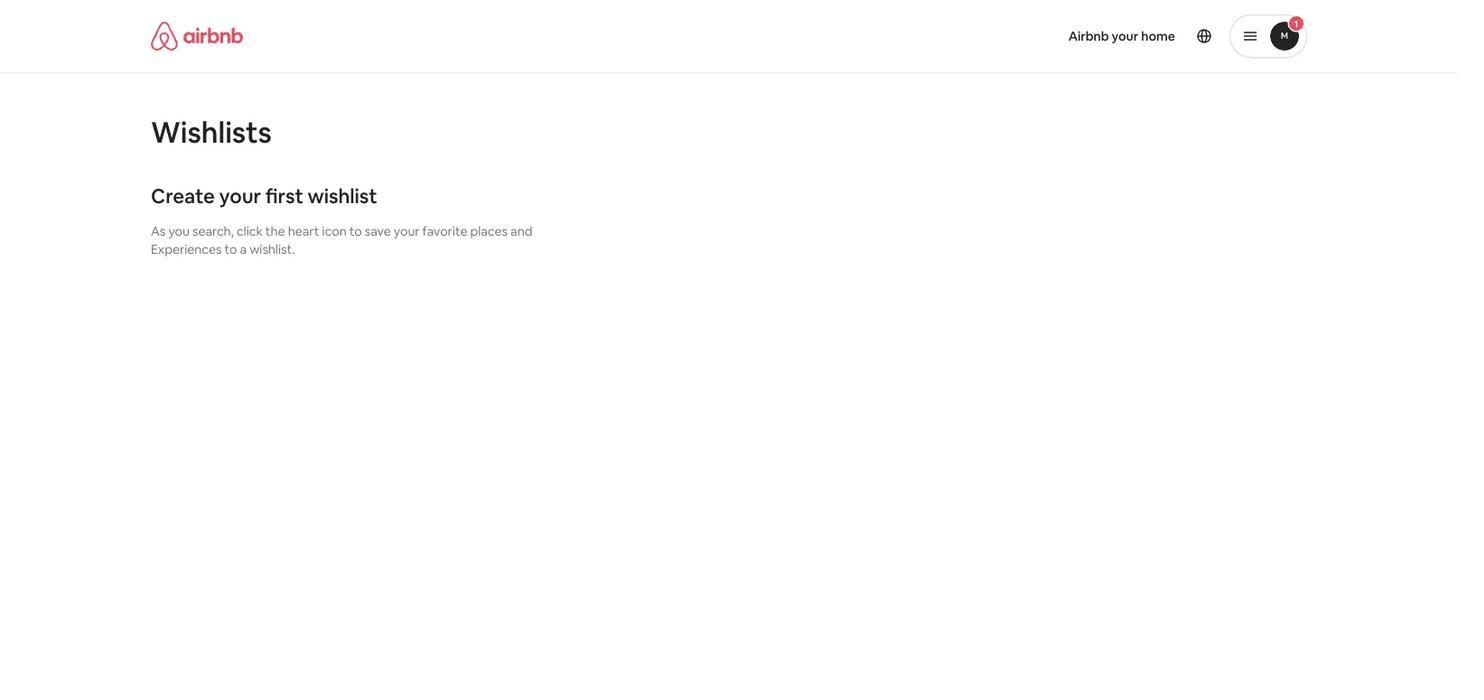 Task type: locate. For each thing, give the bounding box(es) containing it.
1 horizontal spatial to
[[349, 223, 362, 239]]

your inside as you search, click the heart icon to save your favorite places and experiences to a wishlist.
[[394, 223, 420, 239]]

favorite
[[423, 223, 468, 239]]

to left a on the top left
[[225, 241, 237, 258]]

1
[[1295, 18, 1299, 29]]

0 vertical spatial to
[[349, 223, 362, 239]]

experiences
[[151, 241, 222, 258]]

your up click
[[219, 183, 261, 209]]

1 vertical spatial your
[[219, 183, 261, 209]]

save
[[365, 223, 391, 239]]

profile element
[[751, 0, 1308, 72]]

places
[[470, 223, 508, 239]]

2 horizontal spatial your
[[1112, 28, 1139, 44]]

to right icon
[[349, 223, 362, 239]]

airbnb
[[1069, 28, 1109, 44]]

0 vertical spatial your
[[1112, 28, 1139, 44]]

your left "home"
[[1112, 28, 1139, 44]]

your
[[1112, 28, 1139, 44], [219, 183, 261, 209], [394, 223, 420, 239]]

your right save
[[394, 223, 420, 239]]

heart
[[288, 223, 319, 239]]

your inside "link"
[[1112, 28, 1139, 44]]

1 vertical spatial to
[[225, 241, 237, 258]]

to
[[349, 223, 362, 239], [225, 241, 237, 258]]

2 vertical spatial your
[[394, 223, 420, 239]]

your for first
[[219, 183, 261, 209]]

1 horizontal spatial your
[[394, 223, 420, 239]]

as
[[151, 223, 166, 239]]

click
[[237, 223, 263, 239]]

0 horizontal spatial your
[[219, 183, 261, 209]]



Task type: vqa. For each thing, say whether or not it's contained in the screenshot.
Your Privacy Choices
no



Task type: describe. For each thing, give the bounding box(es) containing it.
0 horizontal spatial to
[[225, 241, 237, 258]]

a
[[240, 241, 247, 258]]

create your first wishlist
[[151, 183, 377, 209]]

search,
[[192, 223, 234, 239]]

as you search, click the heart icon to save your favorite places and experiences to a wishlist.
[[151, 223, 533, 258]]

1 button
[[1230, 14, 1308, 58]]

icon
[[322, 223, 347, 239]]

home
[[1142, 28, 1176, 44]]

your for home
[[1112, 28, 1139, 44]]

wishlist.
[[250, 241, 295, 258]]

the
[[266, 223, 285, 239]]

you
[[168, 223, 190, 239]]

wishlists
[[151, 113, 272, 151]]

first
[[265, 183, 303, 209]]

and
[[511, 223, 533, 239]]

airbnb your home
[[1069, 28, 1176, 44]]

wishlist
[[308, 183, 377, 209]]

airbnb your home link
[[1058, 17, 1187, 55]]

create
[[151, 183, 215, 209]]



